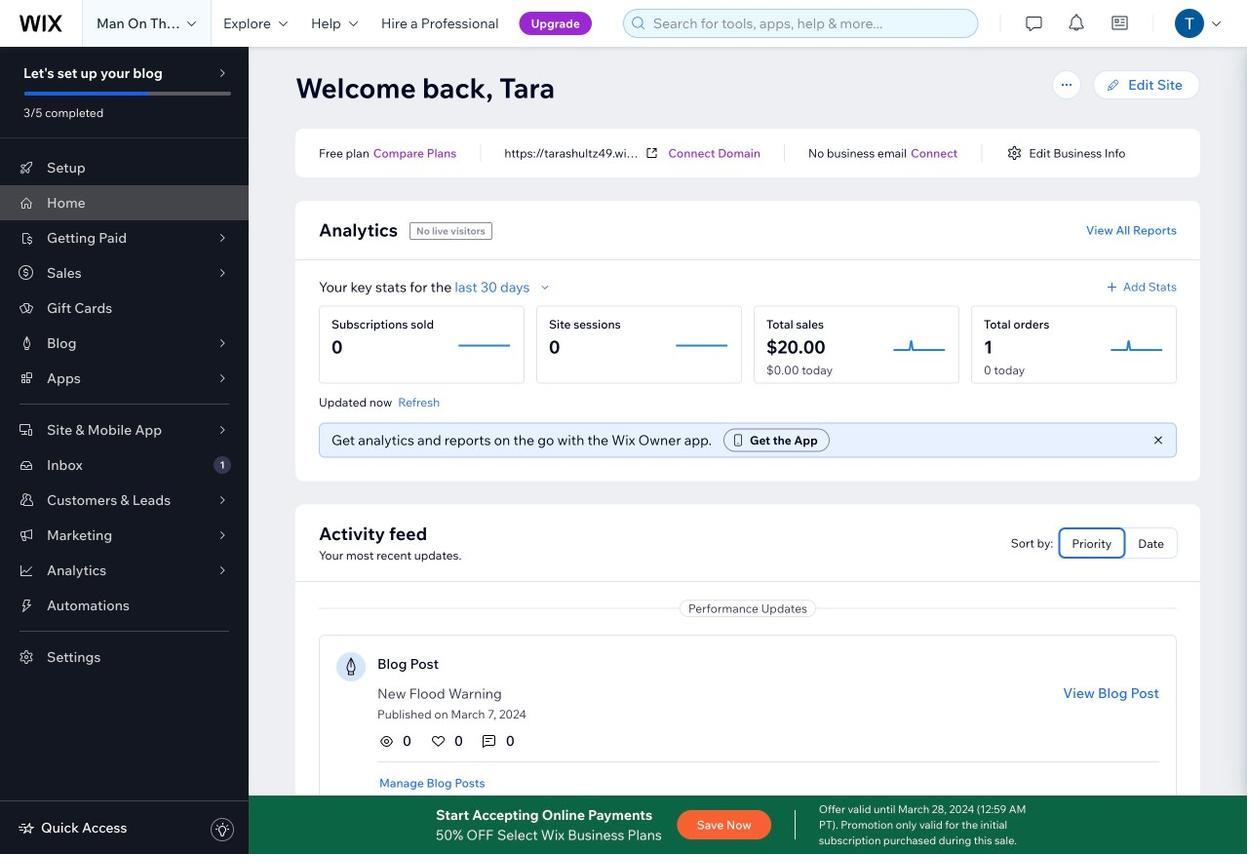 Task type: describe. For each thing, give the bounding box(es) containing it.
Search for tools, apps, help & more... field
[[648, 10, 972, 37]]



Task type: vqa. For each thing, say whether or not it's contained in the screenshot.
"Search for tools, apps, help & more..." field
yes



Task type: locate. For each thing, give the bounding box(es) containing it.
sidebar element
[[0, 47, 249, 855]]



